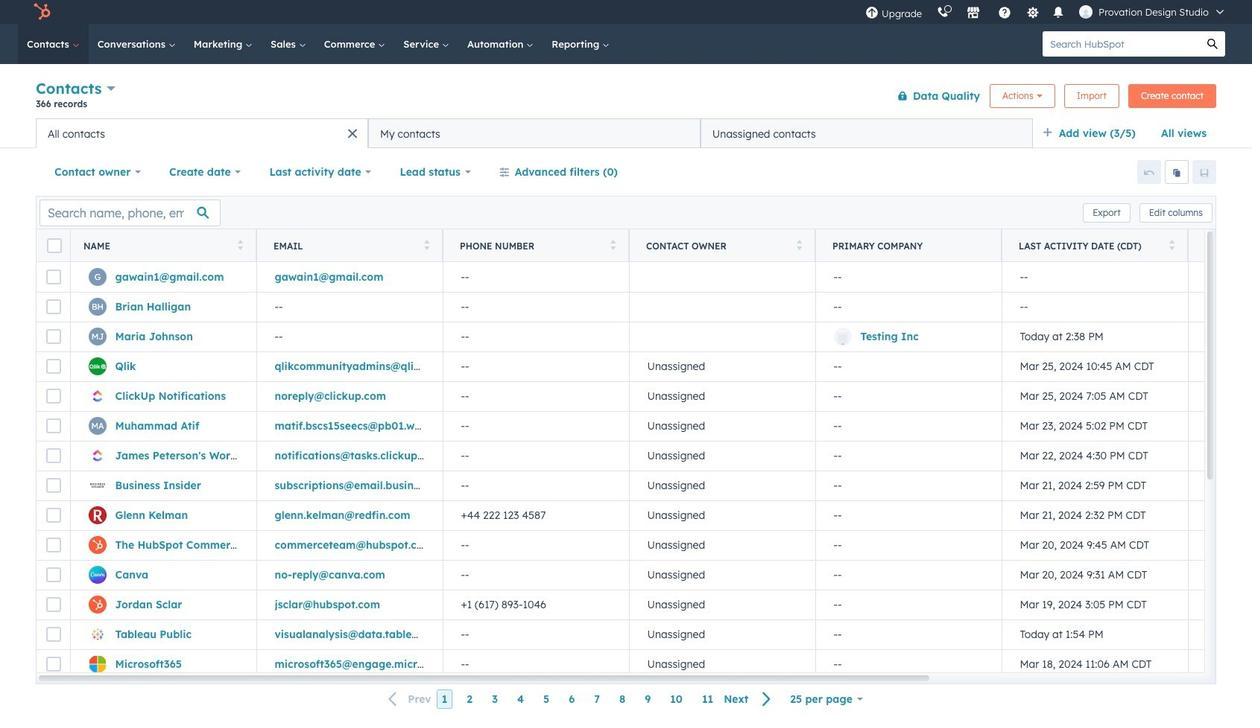 Task type: describe. For each thing, give the bounding box(es) containing it.
james peterson image
[[1079, 5, 1093, 19]]

pagination navigation
[[380, 690, 781, 710]]

2 press to sort. element from the left
[[424, 240, 429, 252]]

press to sort. image for second press to sort. 'element' from the left
[[424, 240, 429, 250]]

5 press to sort. element from the left
[[1169, 240, 1175, 252]]

1 press to sort. element from the left
[[237, 240, 243, 252]]

press to sort. image for third press to sort. 'element' from right
[[610, 240, 616, 250]]

3 press to sort. image from the left
[[1169, 240, 1175, 250]]



Task type: vqa. For each thing, say whether or not it's contained in the screenshot.
banner
yes



Task type: locate. For each thing, give the bounding box(es) containing it.
menu
[[858, 0, 1234, 24]]

1 horizontal spatial press to sort. image
[[610, 240, 616, 250]]

press to sort. image
[[424, 240, 429, 250], [610, 240, 616, 250]]

press to sort. element
[[237, 240, 243, 252], [424, 240, 429, 252], [610, 240, 616, 252], [796, 240, 802, 252], [1169, 240, 1175, 252]]

marketplaces image
[[967, 7, 980, 20]]

banner
[[36, 76, 1216, 119]]

Search name, phone, email addresses, or company search field
[[40, 199, 221, 226]]

4 press to sort. element from the left
[[796, 240, 802, 252]]

0 horizontal spatial press to sort. image
[[237, 240, 243, 250]]

0 horizontal spatial press to sort. image
[[424, 240, 429, 250]]

1 press to sort. image from the left
[[237, 240, 243, 250]]

1 horizontal spatial press to sort. image
[[796, 240, 802, 250]]

3 press to sort. element from the left
[[610, 240, 616, 252]]

press to sort. image
[[237, 240, 243, 250], [796, 240, 802, 250], [1169, 240, 1175, 250]]

2 press to sort. image from the left
[[610, 240, 616, 250]]

2 horizontal spatial press to sort. image
[[1169, 240, 1175, 250]]

Search HubSpot search field
[[1043, 31, 1200, 57]]

2 press to sort. image from the left
[[796, 240, 802, 250]]

1 press to sort. image from the left
[[424, 240, 429, 250]]

column header
[[815, 230, 1002, 262]]



